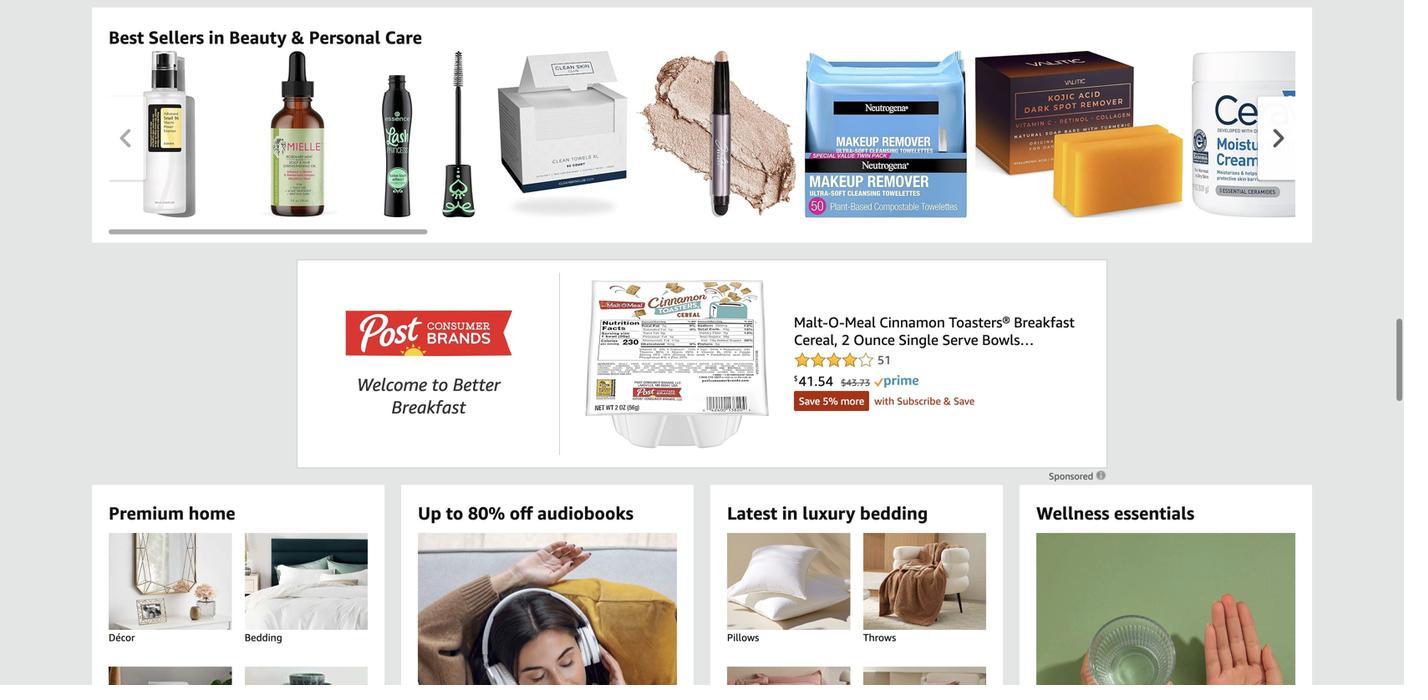 Task type: vqa. For each thing, say whether or not it's contained in the screenshot.
Sponsored link
yes



Task type: locate. For each thing, give the bounding box(es) containing it.
personal
[[309, 27, 381, 48]]

throws link
[[848, 534, 1003, 661]]

list
[[109, 51, 1405, 218]]

home environment image
[[109, 667, 232, 686]]

in right sellers
[[209, 27, 225, 48]]

mielle organics rosemary mint scalp & hair strengthening oil for all hair types, 2 ounce image
[[260, 51, 337, 218]]

bedding link
[[229, 534, 384, 661]]

in right "latest"
[[782, 503, 798, 524]]

up to 80% off audiobooks
[[418, 503, 634, 524]]

0 vertical spatial in
[[209, 27, 225, 48]]

80%
[[468, 503, 505, 524]]

in
[[209, 27, 225, 48], [782, 503, 798, 524]]

a girl with headphones listens to audible. image
[[389, 534, 706, 686]]

cerave moisturizing cream | body and face moisturizer for dry skin | body cream with hyaluronic acid and ceramides |... image
[[1192, 51, 1335, 218]]

audiobooks
[[538, 503, 634, 524]]

kitchen image
[[245, 667, 368, 686]]

duvet cover sets image
[[728, 667, 851, 686]]

beauty
[[229, 27, 287, 48]]

&
[[291, 27, 304, 48]]

1 horizontal spatial in
[[782, 503, 798, 524]]

bedding image
[[229, 534, 384, 630]]

décor link
[[93, 534, 248, 661]]

home
[[189, 503, 235, 524]]

throws image
[[848, 534, 1003, 630]]

pillows link
[[711, 534, 867, 661]]

premium
[[109, 503, 184, 524]]

clean skin club clean towels xl, 100% usda biobased face towel, disposable face towelette, makeup remover dry wipes,... image
[[498, 51, 628, 218]]

bedding
[[860, 503, 929, 524]]

essence | lash princess false lash effect mascara | gluten & cruelty free image
[[382, 51, 476, 218]]

carousel previous slide image
[[120, 129, 131, 148]]



Task type: describe. For each thing, give the bounding box(es) containing it.
luxury
[[803, 503, 856, 524]]

premium home
[[109, 503, 235, 524]]

pillows image
[[711, 534, 867, 630]]

pillows
[[728, 632, 760, 644]]

throws
[[864, 632, 897, 644]]

1 vertical spatial in
[[782, 503, 798, 524]]

essentials
[[1115, 503, 1195, 524]]

wellness essentials
[[1037, 503, 1195, 524]]

carousel next slide image
[[1274, 129, 1285, 148]]

0 horizontal spatial in
[[209, 27, 225, 48]]

leave feedback on sponsored ad element
[[1050, 471, 1108, 482]]

wellness essentials image
[[1008, 534, 1325, 686]]

best
[[109, 27, 144, 48]]

sellers
[[149, 27, 204, 48]]

off
[[510, 503, 533, 524]]

wellness
[[1037, 503, 1110, 524]]

to
[[446, 503, 464, 524]]

latest
[[728, 503, 778, 524]]

décor image
[[93, 534, 248, 630]]

up
[[418, 503, 442, 524]]

care
[[385, 27, 422, 48]]

sponsored
[[1050, 471, 1096, 482]]

neutrogena cleansing fragrance free makeup remover face wipes, cleansing facial towelettes for waterproof makeup,... image
[[805, 51, 968, 218]]

décor
[[109, 632, 135, 644]]

latest in luxury bedding
[[728, 503, 929, 524]]

cosrx snail mucin 96% power repairing essence 3.38 fl.oz 100ml, hydrating serum for face with snail secretion filtrate... image
[[143, 51, 196, 218]]

sponsored link
[[1050, 471, 1108, 482]]

bedding
[[245, 632, 282, 644]]

valitic kojic acid dark spot remover soap bars with vitamin c, retinol, collagen, turmeric - original japanese complex... image
[[976, 51, 1184, 218]]

best sellers in beauty & personal care
[[109, 27, 422, 48]]

julep eyeshadow 101 crème to powder waterproof eyeshadow stick, champagne shimmer image
[[636, 51, 797, 218]]

sheets image
[[864, 667, 987, 686]]



